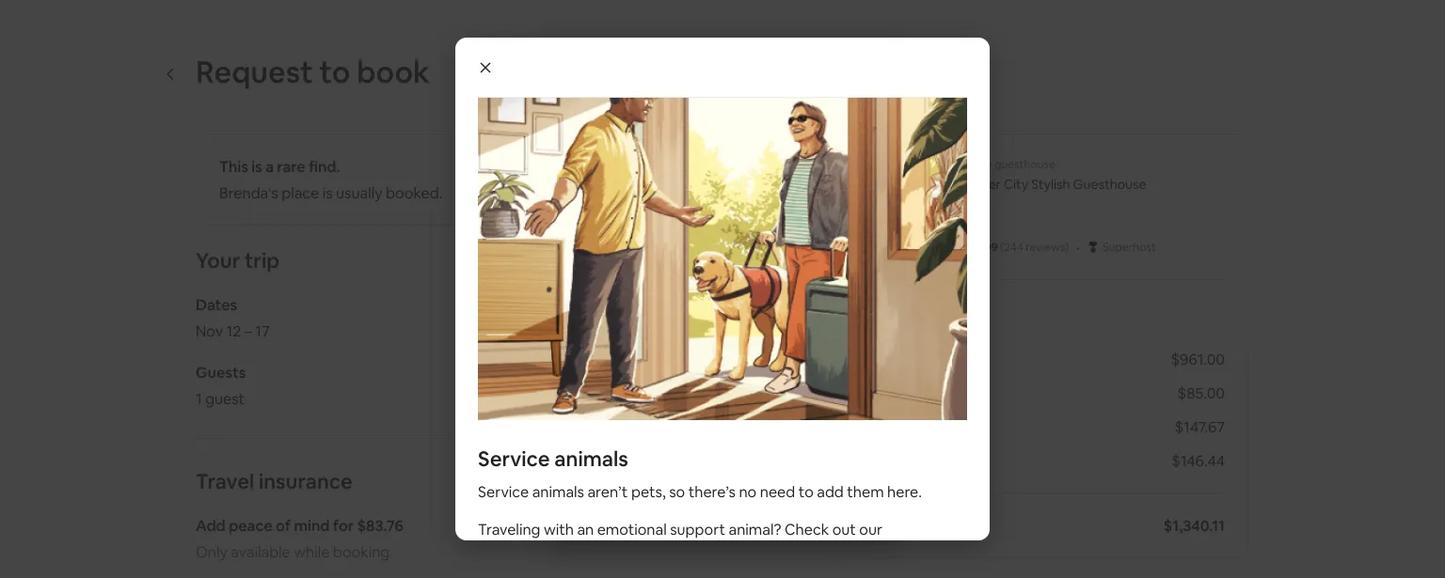 Task type: locate. For each thing, give the bounding box(es) containing it.
1 group from the top
[[569, 250, 877, 292]]

maximum
[[652, 145, 703, 160]]

find.
[[309, 157, 340, 176]]

host down that
[[782, 198, 805, 212]]

1 horizontal spatial aren't
[[815, 183, 845, 197]]

a left rare
[[266, 157, 274, 176]]

peace
[[229, 516, 273, 536]]

service animals aren't pets, so there's no need to add them here.
[[478, 482, 922, 501]]

children ages 2–12
[[569, 314, 629, 355]]

0 horizontal spatial 1
[[196, 389, 202, 409]]

if
[[612, 198, 619, 212]]

0 vertical spatial group
[[569, 250, 877, 292]]

this
[[569, 145, 590, 160], [219, 157, 248, 176]]

guesthouse
[[1074, 176, 1147, 193]]

this inside this is a rare find. brenda's place is usually booked.
[[219, 157, 248, 176]]

edit for guests 1 guest
[[695, 363, 723, 382]]

request
[[196, 52, 313, 91]]

to left the add at the right
[[799, 482, 814, 501]]

airbnb service fee button
[[834, 417, 960, 437]]

request to book
[[196, 52, 430, 91]]

guests 1 guest
[[196, 363, 246, 409]]

place down rare
[[282, 183, 319, 202]]

2 right under
[[609, 402, 616, 419]]

0 horizontal spatial place
[[282, 183, 319, 202]]

0 vertical spatial of
[[706, 145, 716, 160]]

traveling with an emotional support animal? check out our accessibility policy .
[[478, 520, 883, 558]]

1 vertical spatial is
[[323, 183, 333, 202]]

2–12
[[602, 338, 629, 355]]

to left book
[[320, 52, 351, 91]]

0 horizontal spatial aren't
[[594, 160, 624, 175]]

–
[[245, 321, 252, 341]]

infants under 2
[[569, 378, 617, 419]]

$147.67
[[1175, 417, 1226, 437]]

airbnb
[[834, 417, 881, 437]]

pets
[[569, 160, 591, 175], [569, 442, 600, 461]]

1 horizontal spatial 2
[[719, 145, 725, 160]]

0 vertical spatial is
[[252, 157, 262, 176]]

0 vertical spatial host
[[591, 183, 614, 197]]

1 edit from the top
[[695, 295, 723, 314]]

1 horizontal spatial guests
[[569, 96, 639, 123]]

this up the brenda's
[[219, 157, 248, 176]]

a up allowed.
[[643, 145, 649, 160]]

place up indicated
[[592, 145, 620, 160]]

a
[[643, 145, 649, 160], [266, 157, 274, 176], [807, 198, 813, 212]]

0 vertical spatial animals
[[555, 445, 629, 472]]

of left the mind
[[276, 516, 291, 536]]

age
[[569, 274, 593, 291]]

to
[[320, 52, 351, 91], [611, 213, 623, 227], [799, 482, 814, 501]]

fee
[[898, 384, 921, 403], [937, 417, 960, 437]]

a down that
[[807, 198, 813, 212]]

guests up allowed.
[[569, 96, 639, 123]]

kid-
[[847, 183, 867, 197]]

0 horizontal spatial fee
[[898, 384, 921, 403]]

0 horizontal spatial has
[[623, 145, 641, 160]]

is up the brenda's
[[252, 157, 262, 176]]

animals for service animals aren't pets, so there's no need to add them here.
[[532, 482, 585, 501]]

)
[[1066, 240, 1069, 255]]

booked.
[[386, 183, 443, 202]]

1 vertical spatial 1
[[196, 389, 202, 409]]

1 horizontal spatial 1
[[825, 261, 831, 281]]

1 horizontal spatial to
[[611, 213, 623, 227]]

1 left guest
[[196, 389, 202, 409]]

guests for guests
[[569, 96, 639, 123]]

x
[[891, 350, 899, 369]]

host
[[591, 183, 614, 197], [782, 198, 805, 212]]

1 vertical spatial group
[[569, 314, 877, 356]]

0 horizontal spatial is
[[252, 157, 262, 176]]

1 0 from the top
[[824, 325, 833, 345]]

0 vertical spatial service
[[478, 445, 550, 472]]

$961.00
[[1172, 350, 1226, 369]]

group
[[569, 250, 877, 292], [569, 314, 877, 356], [569, 378, 877, 420]]

1 edit button from the top
[[695, 295, 723, 314]]

this for this place has a maximum of 2 guests, not including infants. pets aren't allowed. the host indicated their place has features that aren't kid- friendly. if you're still interested, send the host a reservation request to get more details.
[[569, 145, 590, 160]]

1 vertical spatial has
[[725, 183, 743, 197]]

check
[[785, 520, 829, 539]]

1 vertical spatial service
[[478, 482, 529, 501]]

0 horizontal spatial this
[[219, 157, 248, 176]]

pets inside this place has a maximum of 2 guests, not including infants. pets aren't allowed. the host indicated their place has features that aren't kid- friendly. if you're still interested, send the host a reservation request to get more details.
[[569, 160, 591, 175]]

1 service from the top
[[478, 445, 550, 472]]

send
[[734, 198, 759, 212]]

is down find.
[[323, 183, 333, 202]]

animals up aren't
[[555, 445, 629, 472]]

1 horizontal spatial host
[[782, 198, 805, 212]]

12
[[226, 321, 241, 341]]

edit button for guests 1 guest
[[695, 363, 723, 382]]

0 horizontal spatial 2
[[609, 402, 616, 419]]

cancel
[[569, 494, 618, 513]]

out
[[833, 520, 856, 539]]

edit button
[[695, 295, 723, 314], [695, 363, 723, 382]]

animal?
[[729, 520, 782, 539]]

to inside this place has a maximum of 2 guests, not including infants. pets aren't allowed. the host indicated their place has features that aren't kid- friendly. if you're still interested, send the host a reservation request to get more details.
[[611, 213, 623, 227]]

0 vertical spatial 1
[[825, 261, 831, 281]]

1 vertical spatial edit
[[695, 363, 723, 382]]

1 pets from the top
[[569, 160, 591, 175]]

2 left guests,
[[719, 145, 725, 160]]

entire
[[962, 157, 993, 172]]

1 horizontal spatial a
[[643, 145, 649, 160]]

brenda's
[[219, 183, 278, 202]]

3 group from the top
[[569, 378, 877, 420]]

$1,340.11
[[1164, 516, 1226, 536]]

0 vertical spatial 0
[[824, 325, 833, 345]]

2 vertical spatial to
[[799, 482, 814, 501]]

1 vertical spatial 0
[[824, 389, 833, 409]]

2 vertical spatial group
[[569, 378, 877, 420]]

2 group from the top
[[569, 314, 877, 356]]

1 horizontal spatial of
[[706, 145, 716, 160]]

guests inside dialog
[[569, 96, 639, 123]]

pets down under
[[569, 442, 600, 461]]

features
[[745, 183, 788, 197]]

1 vertical spatial to
[[611, 213, 623, 227]]

details
[[887, 302, 952, 329]]

emotional
[[597, 520, 667, 539]]

children
[[569, 314, 628, 333]]

2 service from the top
[[478, 482, 529, 501]]

0 vertical spatial has
[[623, 145, 641, 160]]

animals down service animals
[[532, 482, 585, 501]]

fee up service
[[898, 384, 921, 403]]

0 horizontal spatial to
[[320, 52, 351, 91]]

2 edit button from the top
[[695, 363, 723, 382]]

cancel button
[[569, 494, 618, 513]]

fee right service
[[937, 417, 960, 437]]

2 edit from the top
[[695, 363, 723, 382]]

0 for infants
[[824, 389, 833, 409]]

mind
[[294, 516, 330, 536]]

0 vertical spatial pets
[[569, 160, 591, 175]]

2 0 from the top
[[824, 389, 833, 409]]

this place has a maximum of 2 guests, not including infants. pets aren't allowed. the host indicated their place has features that aren't kid- friendly. if you're still interested, send the host a reservation request to get more details.
[[569, 145, 875, 227]]

0 horizontal spatial a
[[266, 157, 274, 176]]

nights
[[914, 350, 957, 369]]

1 vertical spatial aren't
[[815, 183, 845, 197]]

13+
[[596, 274, 617, 291]]

animals
[[555, 445, 629, 472], [532, 482, 585, 501]]

0 for children
[[824, 325, 833, 345]]

1 vertical spatial edit button
[[695, 363, 723, 382]]

city
[[1004, 176, 1029, 193]]

total (usd)
[[834, 516, 913, 536]]

2 inside this place has a maximum of 2 guests, not including infants. pets aren't allowed. the host indicated their place has features that aren't kid- friendly. if you're still interested, send the host a reservation request to get more details.
[[719, 145, 725, 160]]

1 horizontal spatial this
[[569, 145, 590, 160]]

insurance
[[259, 468, 353, 495]]

0 left "cleaning"
[[824, 389, 833, 409]]

0 vertical spatial edit button
[[695, 295, 723, 314]]

1 down reservation
[[825, 261, 831, 281]]

has up send
[[725, 183, 743, 197]]

0 vertical spatial aren't
[[594, 160, 624, 175]]

aren't up reservation
[[815, 183, 845, 197]]

booking.
[[333, 543, 393, 562]]

has
[[623, 145, 641, 160], [725, 183, 743, 197]]

1 vertical spatial guests
[[196, 363, 246, 382]]

nov
[[196, 321, 223, 341]]

place up interested,
[[694, 183, 722, 197]]

to down the if
[[611, 213, 623, 227]]

save button
[[799, 481, 877, 526]]

this inside this place has a maximum of 2 guests, not including infants. pets aren't allowed. the host indicated their place has features that aren't kid- friendly. if you're still interested, send the host a reservation request to get more details.
[[569, 145, 590, 160]]

1 vertical spatial of
[[276, 516, 291, 536]]

a guest with a service animal being greeted by a host image
[[478, 3, 968, 420]]

0 vertical spatial edit
[[695, 295, 723, 314]]

price
[[834, 302, 883, 329]]

0 horizontal spatial of
[[276, 516, 291, 536]]

trip
[[245, 247, 280, 274]]

1 vertical spatial animals
[[532, 482, 585, 501]]

0 left price
[[824, 325, 833, 345]]

has up allowed.
[[623, 145, 641, 160]]

guests
[[569, 96, 639, 123], [196, 363, 246, 382]]

0
[[824, 325, 833, 345], [824, 389, 833, 409]]

0 vertical spatial guests
[[569, 96, 639, 123]]

pets up the
[[569, 160, 591, 175]]

0 vertical spatial to
[[320, 52, 351, 91]]

is
[[252, 157, 262, 176], [323, 183, 333, 202]]

0 vertical spatial 2
[[719, 145, 725, 160]]

this up the
[[569, 145, 590, 160]]

your
[[196, 247, 240, 274]]

with
[[544, 520, 574, 539]]

1 vertical spatial fee
[[937, 417, 960, 437]]

guests for guests 1 guest
[[196, 363, 246, 382]]

of right maximum at the top of the page
[[706, 145, 716, 160]]

1 vertical spatial 2
[[609, 402, 616, 419]]

guests up guest
[[196, 363, 246, 382]]

1 vertical spatial pets
[[569, 442, 600, 461]]

a inside this is a rare find. brenda's place is usually booked.
[[266, 157, 274, 176]]

here.
[[888, 482, 922, 501]]

0 horizontal spatial guests
[[196, 363, 246, 382]]

aren't up the if
[[594, 160, 624, 175]]

guests dialog
[[546, 38, 900, 541]]

host up friendly.
[[591, 183, 614, 197]]

service
[[478, 445, 550, 472], [478, 482, 529, 501]]

2 horizontal spatial to
[[799, 482, 814, 501]]



Task type: vqa. For each thing, say whether or not it's contained in the screenshot.


Task type: describe. For each thing, give the bounding box(es) containing it.
get
[[625, 213, 643, 227]]

support
[[670, 520, 726, 539]]

244
[[1004, 240, 1024, 255]]

place inside this is a rare find. brenda's place is usually booked.
[[282, 183, 319, 202]]

.
[[611, 539, 614, 558]]

so
[[669, 482, 685, 501]]

details.
[[675, 213, 712, 227]]

animals for service animals
[[555, 445, 629, 472]]

adults
[[569, 250, 615, 269]]

1 vertical spatial host
[[782, 198, 805, 212]]

add
[[817, 482, 844, 501]]

infants
[[569, 378, 617, 397]]

dates
[[196, 295, 237, 314]]

group containing adults
[[569, 250, 877, 292]]

including
[[788, 145, 835, 160]]

1 horizontal spatial has
[[725, 183, 743, 197]]

for
[[333, 516, 354, 536]]

the
[[762, 198, 779, 212]]

entire guesthouse culver city stylish guesthouse
[[962, 157, 1147, 193]]

culver
[[962, 176, 1001, 193]]

reviews
[[1026, 240, 1066, 255]]

back image
[[164, 67, 179, 82]]

pets,
[[632, 482, 666, 501]]

$192.20 x 5 nights
[[834, 350, 957, 369]]

policy
[[568, 539, 611, 558]]

an
[[577, 520, 594, 539]]

no
[[739, 482, 757, 501]]

to inside service animals dialog
[[799, 482, 814, 501]]

4.99 ( 244 reviews )
[[976, 240, 1069, 255]]

service for service animals
[[478, 445, 550, 472]]

service animals dialog
[[456, 3, 990, 573]]

1 inside the guests dialog
[[825, 261, 831, 281]]

service for service animals aren't pets, so there's no need to add them here.
[[478, 482, 529, 501]]

17
[[255, 321, 270, 341]]

travel insurance
[[196, 468, 353, 495]]

cleaning fee button
[[834, 384, 921, 403]]

interested,
[[675, 198, 732, 212]]

$83.76
[[357, 516, 404, 536]]

guests,
[[728, 145, 765, 160]]

superhost
[[1103, 240, 1157, 255]]

allowed.
[[626, 160, 669, 175]]

their
[[667, 183, 692, 197]]

still
[[656, 198, 673, 212]]

2 horizontal spatial a
[[807, 198, 813, 212]]

book
[[357, 52, 430, 91]]

$146.44
[[1172, 451, 1226, 471]]

guest
[[205, 389, 245, 409]]

usually
[[336, 183, 383, 202]]

1 horizontal spatial place
[[592, 145, 620, 160]]

friendly.
[[569, 198, 610, 212]]

you're
[[622, 198, 653, 212]]

$192.20
[[834, 350, 888, 369]]

group containing infants
[[569, 378, 877, 420]]

reservation
[[816, 198, 874, 212]]

that
[[791, 183, 812, 197]]

indicated
[[616, 183, 665, 197]]

0 horizontal spatial host
[[591, 183, 614, 197]]

cleaning fee
[[834, 384, 921, 403]]

request
[[569, 213, 609, 227]]

5
[[902, 350, 911, 369]]

price details
[[834, 302, 952, 329]]

(usd) button
[[873, 516, 913, 536]]

of inside add peace of mind for $83.76 only available while booking.
[[276, 516, 291, 536]]

2 inside infants under 2
[[609, 402, 616, 419]]

1 inside guests 1 guest
[[196, 389, 202, 409]]

add peace of mind for $83.76 only available while booking.
[[196, 516, 404, 562]]

your trip
[[196, 247, 280, 274]]

1 horizontal spatial fee
[[937, 417, 960, 437]]

dates nov 12 – 17
[[196, 295, 270, 341]]

this for this is a rare find. brenda's place is usually booked.
[[219, 157, 248, 176]]

2 pets from the top
[[569, 442, 600, 461]]

4.99
[[976, 240, 998, 255]]

0 vertical spatial fee
[[898, 384, 921, 403]]

aren't
[[588, 482, 628, 501]]

cleaning
[[834, 384, 895, 403]]

edit for dates nov 12 – 17
[[695, 295, 723, 314]]

rare
[[277, 157, 306, 176]]

traveling
[[478, 520, 541, 539]]

them
[[847, 482, 884, 501]]

add
[[196, 516, 226, 536]]

accessibility policy link
[[478, 539, 611, 558]]

save
[[821, 494, 855, 513]]

total
[[834, 516, 870, 536]]

only
[[196, 543, 228, 562]]

edit button for dates nov 12 – 17
[[695, 295, 723, 314]]

guesthouse
[[995, 157, 1056, 172]]

need
[[760, 482, 796, 501]]

accessibility
[[478, 539, 565, 558]]

while
[[294, 543, 330, 562]]

infants.
[[837, 145, 875, 160]]

this is a rare find. brenda's place is usually booked.
[[219, 157, 443, 202]]

group containing children
[[569, 314, 877, 356]]

airbnb service fee
[[834, 417, 960, 437]]

of inside this place has a maximum of 2 guests, not including infants. pets aren't allowed. the host indicated their place has features that aren't kid- friendly. if you're still interested, send the host a reservation request to get more details.
[[706, 145, 716, 160]]

stylish
[[1032, 176, 1071, 193]]

more
[[645, 213, 673, 227]]

1 horizontal spatial is
[[323, 183, 333, 202]]

ages
[[569, 338, 599, 355]]

(
[[1001, 240, 1004, 255]]

2 horizontal spatial place
[[694, 183, 722, 197]]



